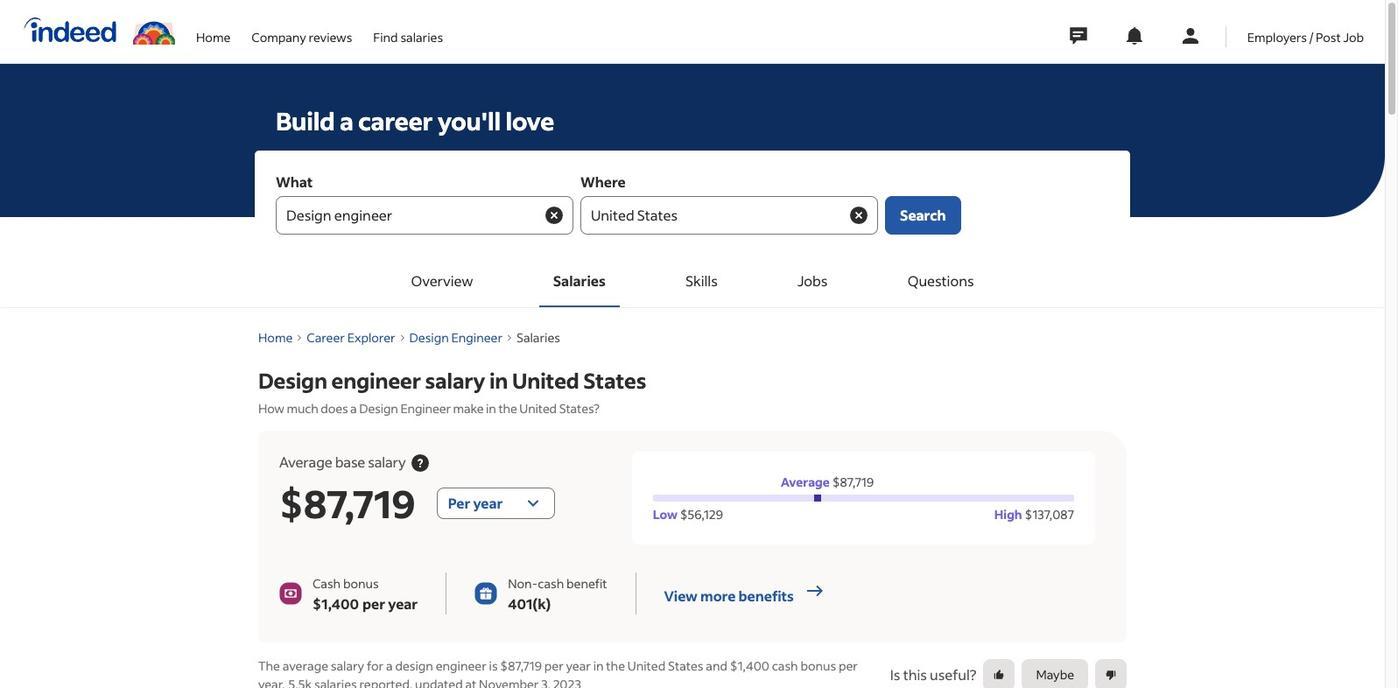 Task type: describe. For each thing, give the bounding box(es) containing it.
messages unread count 0 image
[[1067, 18, 1090, 53]]

the inside the average salary for a design engineer  is $87,719 per year in the united states and  $1,400 cash bonus per year.
[[606, 657, 625, 674]]

find salaries
[[373, 28, 443, 45]]

clear search input image
[[544, 205, 565, 226]]

indeed proudly celebrates hispanic heritage month image
[[133, 18, 175, 45]]

maybe
[[1036, 666, 1074, 683]]

year.
[[258, 675, 285, 688]]

none search field containing what
[[255, 151, 1130, 256]]

states inside design engineer salary in united states how much does a design engineer make in the united states?
[[583, 367, 646, 394]]

2 horizontal spatial $87,719
[[832, 473, 874, 490]]

design for engineer
[[409, 329, 449, 346]]

make
[[453, 400, 484, 417]]

love
[[506, 105, 554, 137]]

low $56,129
[[653, 506, 723, 522]]

this
[[903, 665, 927, 683]]

find
[[373, 28, 398, 45]]

is
[[890, 665, 900, 683]]

skills
[[685, 271, 718, 290]]

career
[[307, 329, 345, 346]]

benefits
[[739, 586, 794, 605]]

breadcrumbs. element
[[244, 308, 1141, 368]]

jobs
[[798, 271, 828, 290]]

average for average $87,719
[[781, 473, 830, 490]]

is
[[489, 657, 498, 674]]

employers / post job link
[[1247, 0, 1364, 60]]

per inside cash bonus $1,400 per year
[[362, 594, 385, 612]]

build
[[276, 105, 335, 137]]

non-cash benefit 401(k)
[[508, 575, 607, 612]]

cash inside the average salary for a design engineer  is $87,719 per year in the united states and  $1,400 cash bonus per year.
[[772, 657, 798, 674]]

a inside design engineer salary in united states how much does a design engineer make in the united states?
[[350, 400, 357, 417]]

a inside the average salary for a design engineer  is $87,719 per year in the united states and  $1,400 cash bonus per year.
[[386, 657, 393, 674]]

0 horizontal spatial home
[[196, 28, 231, 45]]

useful?
[[930, 665, 976, 683]]

average for average base salary
[[279, 452, 332, 471]]

cash inside non-cash benefit 401(k)
[[538, 575, 564, 591]]

$1,400 inside cash bonus $1,400 per year
[[313, 594, 359, 612]]

salary for is this useful?
[[331, 657, 364, 674]]

bonus inside cash bonus $1,400 per year
[[343, 575, 379, 591]]

1 vertical spatial united
[[519, 400, 557, 417]]

reviews
[[309, 28, 352, 45]]

the average salary for a design engineer  is $87,719 per year in the united states and  $1,400 cash bonus per year.
[[258, 657, 858, 688]]

high
[[994, 506, 1022, 522]]

high $137,087
[[994, 506, 1074, 522]]

home inside breadcrumbs. element
[[258, 329, 293, 346]]

more
[[700, 586, 736, 605]]

salaries inside tab list
[[553, 271, 606, 290]]

job
[[1343, 28, 1364, 45]]

design engineer link
[[409, 329, 503, 346]]

company
[[252, 28, 306, 45]]

overview
[[411, 271, 473, 290]]

the
[[258, 657, 280, 674]]

and
[[706, 657, 727, 674]]

skills link
[[671, 257, 732, 306]]

employers / post job
[[1247, 28, 1364, 45]]

$1,400 inside the average salary for a design engineer  is $87,719 per year in the united states and  $1,400 cash bonus per year.
[[730, 657, 770, 674]]

design
[[395, 657, 433, 674]]

what
[[276, 172, 313, 191]]

search button
[[885, 196, 961, 235]]

for
[[367, 657, 384, 674]]

design for engineer
[[258, 367, 327, 394]]

home link for career explorer link
[[258, 329, 293, 346]]



Task type: locate. For each thing, give the bounding box(es) containing it.
salary inside the average salary for a design engineer  is $87,719 per year in the united states and  $1,400 cash bonus per year.
[[331, 657, 364, 674]]

0 horizontal spatial $87,719
[[279, 478, 416, 527]]

average base salary
[[279, 452, 406, 471]]

2 horizontal spatial design
[[409, 329, 449, 346]]

1 horizontal spatial engineer
[[436, 657, 487, 674]]

0 vertical spatial $1,400
[[313, 594, 359, 612]]

company reviews link
[[252, 0, 352, 60]]

clear search input image
[[848, 205, 869, 226]]

1 vertical spatial salary
[[368, 452, 406, 471]]

1 vertical spatial home
[[258, 329, 293, 346]]

/
[[1310, 28, 1313, 45]]

bonus left is
[[801, 657, 836, 674]]

1 vertical spatial $1,400
[[730, 657, 770, 674]]

2 vertical spatial salary
[[331, 657, 364, 674]]

the right make
[[498, 400, 517, 417]]

year
[[388, 594, 418, 612], [566, 657, 591, 674]]

per left is
[[839, 657, 858, 674]]

0 horizontal spatial bonus
[[343, 575, 379, 591]]

1 vertical spatial bonus
[[801, 657, 836, 674]]

bonus inside the average salary for a design engineer  is $87,719 per year in the united states and  $1,400 cash bonus per year.
[[801, 657, 836, 674]]

0 horizontal spatial design
[[258, 367, 327, 394]]

None search field
[[255, 151, 1130, 256]]

0 vertical spatial united
[[512, 367, 579, 394]]

0 horizontal spatial year
[[388, 594, 418, 612]]

engineer down explorer
[[331, 367, 421, 394]]

design right does
[[359, 400, 398, 417]]

1 horizontal spatial states
[[668, 657, 703, 674]]

design up much
[[258, 367, 327, 394]]

per right is
[[544, 657, 564, 674]]

1 horizontal spatial per
[[544, 657, 564, 674]]

0 horizontal spatial home link
[[196, 0, 231, 60]]

home
[[196, 28, 231, 45], [258, 329, 293, 346]]

0 vertical spatial salary
[[425, 367, 485, 394]]

cash up 401(k)
[[538, 575, 564, 591]]

$1,400
[[313, 594, 359, 612], [730, 657, 770, 674]]

2 horizontal spatial per
[[839, 657, 858, 674]]

cash
[[538, 575, 564, 591], [772, 657, 798, 674]]

jobs link
[[784, 257, 842, 306]]

1 vertical spatial cash
[[772, 657, 798, 674]]

salaries
[[400, 28, 443, 45]]

0 vertical spatial salaries link
[[539, 257, 620, 306]]

1 horizontal spatial the
[[606, 657, 625, 674]]

states inside the average salary for a design engineer  is $87,719 per year in the united states and  $1,400 cash bonus per year.
[[668, 657, 703, 674]]

1 vertical spatial engineer
[[400, 400, 451, 417]]

salary up make
[[425, 367, 485, 394]]

0 horizontal spatial per
[[362, 594, 385, 612]]

average $87,719
[[781, 473, 874, 490]]

build a career you'll love
[[276, 105, 554, 137]]

the
[[498, 400, 517, 417], [606, 657, 625, 674]]

view
[[664, 586, 698, 605]]

What field
[[276, 196, 573, 235]]

states up states?
[[583, 367, 646, 394]]

1 horizontal spatial design
[[359, 400, 398, 417]]

does
[[321, 400, 348, 417]]

united inside the average salary for a design engineer  is $87,719 per year in the united states and  $1,400 cash bonus per year.
[[628, 657, 666, 674]]

where
[[580, 172, 626, 191]]

1 vertical spatial salaries
[[517, 329, 560, 346]]

0 vertical spatial states
[[583, 367, 646, 394]]

united left states?
[[519, 400, 557, 417]]

search
[[900, 206, 946, 224]]

0 vertical spatial a
[[340, 105, 354, 137]]

view more benefits link
[[664, 580, 825, 606]]

1 vertical spatial home link
[[258, 329, 293, 346]]

home link inside breadcrumbs. element
[[258, 329, 293, 346]]

cash
[[313, 575, 341, 591]]

is this useful?
[[890, 665, 976, 683]]

salaries
[[553, 271, 606, 290], [517, 329, 560, 346]]

engineer inside breadcrumbs. element
[[451, 329, 503, 346]]

benefit
[[566, 575, 607, 591]]

cash right and
[[772, 657, 798, 674]]

united left and
[[628, 657, 666, 674]]

design engineer
[[409, 329, 503, 346]]

low
[[653, 506, 678, 522]]

1 horizontal spatial year
[[566, 657, 591, 674]]

salaries down clear search input icon
[[553, 271, 606, 290]]

1 vertical spatial in
[[486, 400, 496, 417]]

salary right base
[[368, 452, 406, 471]]

Where field
[[580, 196, 878, 235]]

design engineer salary in united states how much does a design engineer make in the united states?
[[258, 367, 646, 417]]

engineer inside design engineer salary in united states how much does a design engineer make in the united states?
[[400, 400, 451, 417]]

overview link
[[397, 257, 487, 306]]

1 horizontal spatial bonus
[[801, 657, 836, 674]]

united
[[512, 367, 579, 394], [519, 400, 557, 417], [628, 657, 666, 674]]

states?
[[559, 400, 599, 417]]

year up design
[[388, 594, 418, 612]]

a
[[340, 105, 354, 137], [350, 400, 357, 417], [386, 657, 393, 674]]

0 vertical spatial home
[[196, 28, 231, 45]]

year inside the average salary for a design engineer  is $87,719 per year in the united states and  $1,400 cash bonus per year.
[[566, 657, 591, 674]]

notifications unread count 0 image
[[1124, 25, 1145, 46]]

1 vertical spatial the
[[606, 657, 625, 674]]

average
[[279, 452, 332, 471], [781, 473, 830, 490]]

1 horizontal spatial home
[[258, 329, 293, 346]]

find salaries link
[[373, 0, 443, 60]]

account image
[[1180, 25, 1201, 46]]

questions
[[908, 271, 974, 290]]

maybe button
[[1022, 659, 1088, 688]]

1 horizontal spatial engineer
[[451, 329, 503, 346]]

per
[[362, 594, 385, 612], [544, 657, 564, 674], [839, 657, 858, 674]]

home right indeed proudly celebrates hispanic heritage month icon
[[196, 28, 231, 45]]

1 horizontal spatial salary
[[368, 452, 406, 471]]

2 vertical spatial design
[[359, 400, 398, 417]]

career
[[358, 105, 433, 137]]

2 vertical spatial a
[[386, 657, 393, 674]]

1 horizontal spatial cash
[[772, 657, 798, 674]]

1 vertical spatial engineer
[[436, 657, 487, 674]]

2 vertical spatial united
[[628, 657, 666, 674]]

you'll
[[438, 105, 501, 137]]

1 horizontal spatial $1,400
[[730, 657, 770, 674]]

the down benefit
[[606, 657, 625, 674]]

in right make
[[486, 400, 496, 417]]

1 vertical spatial a
[[350, 400, 357, 417]]

yes, it's helpful. image
[[993, 668, 1005, 681]]

1 horizontal spatial home link
[[258, 329, 293, 346]]

1 horizontal spatial $87,719
[[500, 657, 542, 674]]

0 vertical spatial bonus
[[343, 575, 379, 591]]

bonus
[[343, 575, 379, 591], [801, 657, 836, 674]]

1 vertical spatial states
[[668, 657, 703, 674]]

0 vertical spatial engineer
[[451, 329, 503, 346]]

a right for on the bottom
[[386, 657, 393, 674]]

engineer left make
[[400, 400, 451, 417]]

the inside design engineer salary in united states how much does a design engineer make in the united states?
[[498, 400, 517, 417]]

bonus right 'cash'
[[343, 575, 379, 591]]

0 vertical spatial home link
[[196, 0, 231, 60]]

view more benefits
[[664, 586, 794, 605]]

salary left for on the bottom
[[331, 657, 364, 674]]

in
[[489, 367, 508, 394], [486, 400, 496, 417], [593, 657, 604, 674]]

0 vertical spatial salaries
[[553, 271, 606, 290]]

0 horizontal spatial $1,400
[[313, 594, 359, 612]]

0 vertical spatial year
[[388, 594, 418, 612]]

0 vertical spatial the
[[498, 400, 517, 417]]

0 horizontal spatial engineer
[[400, 400, 451, 417]]

how
[[258, 400, 284, 417]]

1 vertical spatial salaries link
[[517, 329, 560, 346]]

career explorer link
[[307, 329, 395, 346]]

$87,719 inside the average salary for a design engineer  is $87,719 per year in the united states and  $1,400 cash bonus per year.
[[500, 657, 542, 674]]

engineer inside design engineer salary in united states how much does a design engineer make in the united states?
[[331, 367, 421, 394]]

a right build
[[340, 105, 354, 137]]

$1,400 down 'cash'
[[313, 594, 359, 612]]

united up states?
[[512, 367, 579, 394]]

questions link
[[894, 257, 988, 306]]

home link for company reviews link
[[196, 0, 231, 60]]

average
[[283, 657, 328, 674]]

engineer
[[451, 329, 503, 346], [400, 400, 451, 417]]

0 horizontal spatial salary
[[331, 657, 364, 674]]

0 horizontal spatial average
[[279, 452, 332, 471]]

$87,719 main content
[[0, 308, 1385, 688]]

2 horizontal spatial salary
[[425, 367, 485, 394]]

salaries link down clear search input icon
[[539, 257, 620, 306]]

salaries inside breadcrumbs. element
[[517, 329, 560, 346]]

company reviews
[[252, 28, 352, 45]]

$1,400 right and
[[730, 657, 770, 674]]

0 horizontal spatial engineer
[[331, 367, 421, 394]]

tab list
[[1, 257, 1384, 307]]

2 vertical spatial in
[[593, 657, 604, 674]]

employers
[[1247, 28, 1307, 45]]

salary inside design engineer salary in united states how much does a design engineer make in the united states?
[[425, 367, 485, 394]]

year down non-cash benefit 401(k)
[[566, 657, 591, 674]]

0 vertical spatial cash
[[538, 575, 564, 591]]

states
[[583, 367, 646, 394], [668, 657, 703, 674]]

base
[[335, 452, 365, 471]]

home left "career"
[[258, 329, 293, 346]]

home link left "career"
[[258, 329, 293, 346]]

post
[[1316, 28, 1341, 45]]

0 vertical spatial in
[[489, 367, 508, 394]]

home link right indeed proudly celebrates hispanic heritage month icon
[[196, 0, 231, 60]]

401(k)
[[508, 594, 551, 612]]

$87,719
[[832, 473, 874, 490], [279, 478, 416, 527], [500, 657, 542, 674]]

0 horizontal spatial states
[[583, 367, 646, 394]]

$56,129
[[680, 506, 723, 522]]

salaries link
[[539, 257, 620, 306], [517, 329, 560, 346]]

no, it's not helpful. image
[[1105, 668, 1117, 681]]

per up for on the bottom
[[362, 594, 385, 612]]

design inside breadcrumbs. element
[[409, 329, 449, 346]]

salary
[[425, 367, 485, 394], [368, 452, 406, 471], [331, 657, 364, 674]]

0 vertical spatial design
[[409, 329, 449, 346]]

much
[[287, 400, 318, 417]]

0 horizontal spatial the
[[498, 400, 517, 417]]

1 vertical spatial average
[[781, 473, 830, 490]]

design
[[409, 329, 449, 346], [258, 367, 327, 394], [359, 400, 398, 417]]

0 horizontal spatial cash
[[538, 575, 564, 591]]

1 horizontal spatial average
[[781, 473, 830, 490]]

home link
[[196, 0, 231, 60], [258, 329, 293, 346]]

tab list containing overview
[[1, 257, 1384, 307]]

non-
[[508, 575, 538, 591]]

salaries up states?
[[517, 329, 560, 346]]

0 vertical spatial average
[[279, 452, 332, 471]]

$137,087
[[1025, 506, 1074, 522]]

1 vertical spatial year
[[566, 657, 591, 674]]

a right does
[[350, 400, 357, 417]]

cash bonus $1,400 per year
[[313, 575, 418, 612]]

engineer left is
[[436, 657, 487, 674]]

in down non-cash benefit 401(k)
[[593, 657, 604, 674]]

1 vertical spatial design
[[258, 367, 327, 394]]

states left and
[[668, 657, 703, 674]]

design right explorer
[[409, 329, 449, 346]]

in down design engineer link
[[489, 367, 508, 394]]

in inside the average salary for a design engineer  is $87,719 per year in the united states and  $1,400 cash bonus per year.
[[593, 657, 604, 674]]

year inside cash bonus $1,400 per year
[[388, 594, 418, 612]]

engineer up design engineer salary in united states how much does a design engineer make in the united states?
[[451, 329, 503, 346]]

engineer
[[331, 367, 421, 394], [436, 657, 487, 674]]

salaries link up states?
[[517, 329, 560, 346]]

salary for $87,719
[[368, 452, 406, 471]]

explorer
[[347, 329, 395, 346]]

0 vertical spatial engineer
[[331, 367, 421, 394]]

career explorer
[[307, 329, 395, 346]]

engineer inside the average salary for a design engineer  is $87,719 per year in the united states and  $1,400 cash bonus per year.
[[436, 657, 487, 674]]



Task type: vqa. For each thing, say whether or not it's contained in the screenshot.
Carolina inside Discussion topics at University of North Carolina at Charlotte
no



